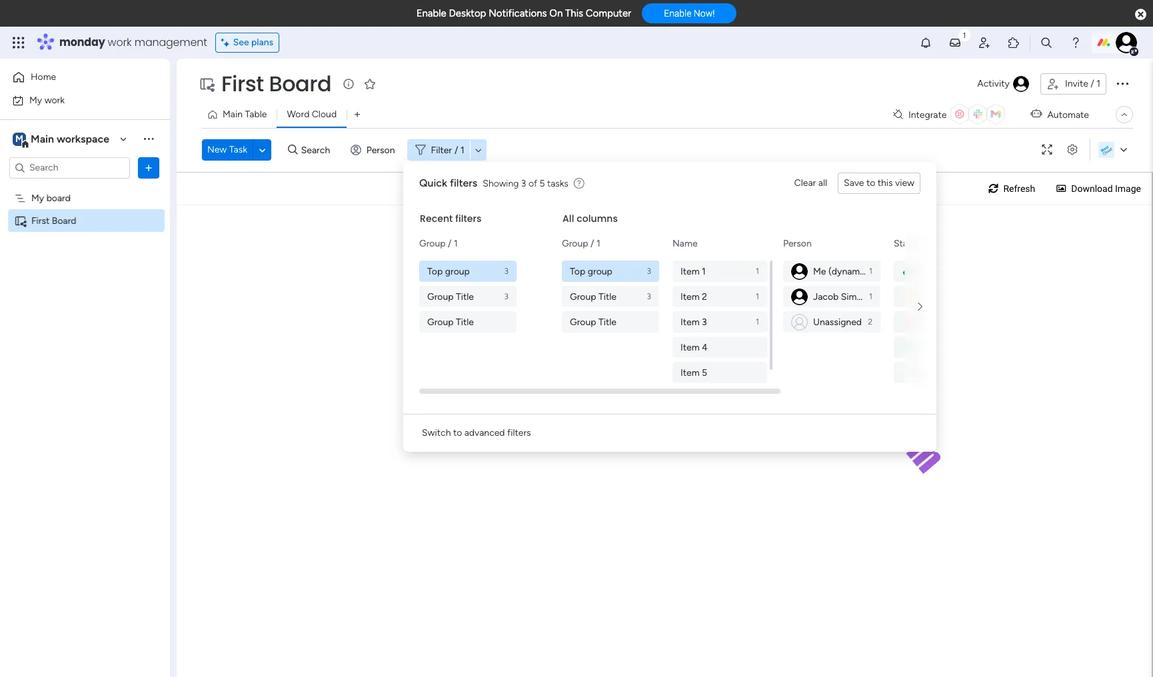 Task type: vqa. For each thing, say whether or not it's contained in the screenshot.
Join us at Elevate ✨ Our online conference hits screens Dec 14th
no



Task type: locate. For each thing, give the bounding box(es) containing it.
workspace selection element
[[13, 131, 111, 148]]

activity button
[[972, 73, 1035, 95]]

workspace image
[[13, 132, 26, 146]]

1 horizontal spatial first board
[[221, 69, 331, 99]]

0 vertical spatial my
[[29, 94, 42, 106]]

top group
[[427, 266, 470, 277], [570, 266, 613, 277]]

group / 1 group
[[419, 261, 519, 333], [562, 261, 662, 333]]

stuck
[[916, 316, 940, 328]]

top group down recent filters
[[427, 266, 470, 277]]

1 horizontal spatial 5
[[702, 367, 707, 378]]

to right switch
[[453, 427, 462, 439]]

1 group / 1 group from the left
[[419, 261, 519, 333]]

item 1
[[681, 266, 706, 277]]

enable left now!
[[664, 8, 692, 19]]

me
[[813, 266, 826, 277]]

blank
[[916, 367, 938, 378]]

board up word
[[269, 69, 331, 99]]

1 horizontal spatial group / 1 group
[[562, 261, 662, 333]]

/ right invite
[[1091, 78, 1094, 89]]

group / 1 for recent
[[419, 238, 458, 249]]

dialog containing recent filters
[[403, 162, 1115, 452]]

2 vertical spatial jacob simon image
[[791, 288, 808, 305]]

0 horizontal spatial 2
[[702, 291, 707, 302]]

my down home
[[29, 94, 42, 106]]

to left this
[[866, 177, 875, 189]]

top for all
[[570, 266, 585, 277]]

person
[[366, 144, 395, 156], [783, 238, 812, 249]]

jacob simon image down dapulse close image at the top
[[1116, 32, 1137, 53]]

1 group from the left
[[445, 266, 470, 277]]

enable inside button
[[664, 8, 692, 19]]

word cloud
[[287, 109, 337, 120]]

settings image
[[1062, 145, 1083, 155]]

invite members image
[[978, 36, 991, 49]]

main workspace
[[31, 132, 109, 145]]

help image
[[1069, 36, 1083, 49]]

1 vertical spatial person
[[783, 238, 812, 249]]

item left 4
[[681, 342, 700, 353]]

work inside my work button
[[44, 94, 65, 106]]

1 vertical spatial all
[[916, 266, 926, 277]]

1 horizontal spatial group
[[588, 266, 613, 277]]

1 horizontal spatial work
[[108, 35, 132, 50]]

jacob simon image for me (dynamic)
[[791, 263, 808, 280]]

1 vertical spatial 5
[[702, 367, 707, 378]]

table
[[245, 109, 267, 120]]

1 vertical spatial filters
[[455, 212, 482, 225]]

1 horizontal spatial all
[[916, 266, 926, 277]]

collapse board header image
[[1119, 109, 1130, 120]]

enable now!
[[664, 8, 715, 19]]

person inside popup button
[[366, 144, 395, 156]]

2 top from the left
[[570, 266, 585, 277]]

list box
[[0, 184, 170, 412]]

0 horizontal spatial shareable board image
[[14, 214, 27, 227]]

all done labels
[[916, 266, 976, 277]]

0 vertical spatial board
[[269, 69, 331, 99]]

filters inside switch to advanced filters button
[[507, 427, 531, 439]]

filter / 1
[[431, 144, 464, 156]]

0 horizontal spatial to
[[453, 427, 462, 439]]

notifications
[[489, 7, 547, 19]]

0 vertical spatial main
[[223, 109, 243, 120]]

/ inside button
[[1091, 78, 1094, 89]]

0 vertical spatial 2
[[702, 291, 707, 302]]

main
[[223, 109, 243, 120], [31, 132, 54, 145]]

1 horizontal spatial first
[[221, 69, 264, 99]]

select product image
[[12, 36, 25, 49]]

0 vertical spatial shareable board image
[[199, 76, 215, 92]]

1 top group from the left
[[427, 266, 470, 277]]

1 vertical spatial 2
[[868, 317, 873, 327]]

1 vertical spatial to
[[453, 427, 462, 439]]

working on it
[[916, 291, 971, 302]]

title
[[456, 291, 474, 302], [599, 291, 617, 302], [456, 316, 474, 328], [599, 316, 617, 328]]

options image down workspace options "icon"
[[142, 161, 155, 174]]

all
[[818, 177, 827, 189]]

first
[[221, 69, 264, 99], [31, 215, 50, 226]]

on
[[953, 291, 963, 302]]

to
[[866, 177, 875, 189], [453, 427, 462, 439]]

first up main table
[[221, 69, 264, 99]]

to inside save to this view button
[[866, 177, 875, 189]]

tasks
[[547, 178, 568, 189]]

1 top from the left
[[427, 266, 443, 277]]

all inside 'status' group
[[916, 266, 926, 277]]

switch to advanced filters
[[422, 427, 531, 439]]

all columns
[[563, 212, 618, 225]]

recent filters
[[420, 212, 482, 225]]

activity
[[977, 78, 1010, 89]]

task
[[229, 144, 247, 155]]

v2 search image
[[288, 142, 298, 157]]

0 horizontal spatial work
[[44, 94, 65, 106]]

item 2
[[681, 291, 707, 302]]

1 group / 1 from the left
[[419, 238, 458, 249]]

5 item from the top
[[681, 367, 700, 378]]

0 vertical spatial to
[[866, 177, 875, 189]]

work right monday
[[108, 35, 132, 50]]

new task
[[207, 144, 247, 155]]

all
[[563, 212, 574, 225], [916, 266, 926, 277]]

group / 1 down the 'all columns'
[[562, 238, 600, 249]]

5 down 4
[[702, 367, 707, 378]]

my
[[29, 94, 42, 106], [31, 192, 44, 204]]

1 vertical spatial my
[[31, 192, 44, 204]]

group down columns
[[588, 266, 613, 277]]

search everything image
[[1040, 36, 1053, 49]]

shareable board image
[[199, 76, 215, 92], [14, 214, 27, 227]]

cloud
[[312, 109, 337, 120]]

top down the 'all columns'
[[570, 266, 585, 277]]

save to this view button
[[838, 173, 921, 194]]

enable left 'desktop'
[[416, 7, 446, 19]]

3 inside name group
[[702, 316, 707, 328]]

add view image
[[355, 110, 360, 120]]

options image up collapse board header icon
[[1115, 75, 1131, 91]]

management
[[134, 35, 207, 50]]

invite / 1
[[1065, 78, 1101, 89]]

0 horizontal spatial group / 1
[[419, 238, 458, 249]]

1 image
[[959, 27, 971, 42]]

main left table
[[223, 109, 243, 120]]

1 horizontal spatial enable
[[664, 8, 692, 19]]

jacob simon image
[[1116, 32, 1137, 53], [791, 263, 808, 280], [791, 288, 808, 305]]

arrow down image
[[470, 142, 486, 158]]

filters
[[450, 177, 477, 189], [455, 212, 482, 225], [507, 427, 531, 439]]

main for main table
[[223, 109, 243, 120]]

1 horizontal spatial options image
[[1115, 75, 1131, 91]]

main inside button
[[223, 109, 243, 120]]

5 right of
[[540, 178, 545, 189]]

0 vertical spatial work
[[108, 35, 132, 50]]

my left "board"
[[31, 192, 44, 204]]

1 inside invite / 1 button
[[1097, 78, 1101, 89]]

1 horizontal spatial person
[[783, 238, 812, 249]]

person left filter
[[366, 144, 395, 156]]

0 vertical spatial all
[[563, 212, 574, 225]]

dialog
[[403, 162, 1115, 452]]

2 top group from the left
[[570, 266, 613, 277]]

filter
[[431, 144, 452, 156]]

0 horizontal spatial group / 1 group
[[419, 261, 519, 333]]

enable desktop notifications on this computer
[[416, 7, 631, 19]]

jacob simon image left the jacob
[[791, 288, 808, 305]]

group / 1 group for recent filters
[[419, 261, 519, 333]]

2 group / 1 group from the left
[[562, 261, 662, 333]]

first down my board
[[31, 215, 50, 226]]

0 horizontal spatial board
[[52, 215, 76, 226]]

1 horizontal spatial group / 1
[[562, 238, 600, 249]]

working
[[916, 291, 950, 302]]

done
[[916, 342, 938, 353]]

to for save
[[866, 177, 875, 189]]

top group down the 'all columns'
[[570, 266, 613, 277]]

2 right unassigned at the right top of the page
[[868, 317, 873, 327]]

1 horizontal spatial shareable board image
[[199, 76, 215, 92]]

group / 1 down recent
[[419, 238, 458, 249]]

top
[[427, 266, 443, 277], [570, 266, 585, 277]]

notifications image
[[919, 36, 933, 49]]

1 vertical spatial first
[[31, 215, 50, 226]]

1 horizontal spatial to
[[866, 177, 875, 189]]

first board up table
[[221, 69, 331, 99]]

work down home
[[44, 94, 65, 106]]

1 vertical spatial main
[[31, 132, 54, 145]]

angle down image
[[259, 145, 266, 155]]

all left done
[[916, 266, 926, 277]]

1 horizontal spatial board
[[269, 69, 331, 99]]

item down item 4
[[681, 367, 700, 378]]

1 vertical spatial jacob simon image
[[791, 263, 808, 280]]

group
[[419, 238, 446, 249], [562, 238, 588, 249], [427, 291, 454, 302], [570, 291, 596, 302], [427, 316, 454, 328], [570, 316, 596, 328]]

2 up item 3
[[702, 291, 707, 302]]

2 vertical spatial filters
[[507, 427, 531, 439]]

5 inside "quick filters showing 3 of 5 tasks"
[[540, 178, 545, 189]]

person inside dialog
[[783, 238, 812, 249]]

autopilot image
[[1031, 105, 1042, 122]]

group
[[445, 266, 470, 277], [588, 266, 613, 277]]

jacob simon image left the me
[[791, 263, 808, 280]]

m
[[15, 133, 23, 144]]

4 item from the top
[[681, 342, 700, 353]]

0 vertical spatial jacob simon image
[[1116, 32, 1137, 53]]

0 vertical spatial person
[[366, 144, 395, 156]]

item
[[681, 266, 700, 277], [681, 291, 700, 302], [681, 316, 700, 328], [681, 342, 700, 353], [681, 367, 700, 378]]

filters right recent
[[455, 212, 482, 225]]

enable for enable now!
[[664, 8, 692, 19]]

open full screen image
[[1037, 145, 1058, 155]]

1 horizontal spatial 2
[[868, 317, 873, 327]]

person group
[[783, 261, 883, 333]]

0 horizontal spatial person
[[366, 144, 395, 156]]

2 item from the top
[[681, 291, 700, 302]]

0 horizontal spatial enable
[[416, 7, 446, 19]]

columns
[[577, 212, 618, 225]]

/
[[1091, 78, 1094, 89], [455, 144, 458, 156], [448, 238, 452, 249], [591, 238, 594, 249]]

item for item 5
[[681, 367, 700, 378]]

word cloud button
[[277, 104, 347, 125]]

1 horizontal spatial main
[[223, 109, 243, 120]]

0 horizontal spatial main
[[31, 132, 54, 145]]

plans
[[251, 37, 273, 48]]

5
[[540, 178, 545, 189], [702, 367, 707, 378]]

3 inside "quick filters showing 3 of 5 tasks"
[[521, 178, 526, 189]]

1 horizontal spatial top group
[[570, 266, 613, 277]]

person button
[[345, 139, 403, 161]]

clear all
[[794, 177, 827, 189]]

0 vertical spatial filters
[[450, 177, 477, 189]]

jacob
[[813, 291, 839, 302]]

1 vertical spatial first board
[[31, 215, 76, 226]]

monday work management
[[59, 35, 207, 50]]

option
[[0, 186, 170, 189]]

main inside workspace selection element
[[31, 132, 54, 145]]

2 group / 1 from the left
[[562, 238, 600, 249]]

word
[[287, 109, 310, 120]]

1 horizontal spatial top
[[570, 266, 585, 277]]

board down "board"
[[52, 215, 76, 226]]

simon
[[841, 291, 867, 302]]

dapulse integrations image
[[893, 110, 903, 120]]

board
[[269, 69, 331, 99], [52, 215, 76, 226]]

filters for quick
[[450, 177, 477, 189]]

group down recent filters
[[445, 266, 470, 277]]

0 horizontal spatial 5
[[540, 178, 545, 189]]

to inside switch to advanced filters button
[[453, 427, 462, 439]]

3 item from the top
[[681, 316, 700, 328]]

0 vertical spatial first board
[[221, 69, 331, 99]]

first board down my board
[[31, 215, 76, 226]]

options image
[[1115, 75, 1131, 91], [142, 161, 155, 174]]

work
[[108, 35, 132, 50], [44, 94, 65, 106]]

item for item 3
[[681, 316, 700, 328]]

1 vertical spatial board
[[52, 215, 76, 226]]

0 horizontal spatial all
[[563, 212, 574, 225]]

me (dynamic)
[[813, 266, 871, 277]]

enable
[[416, 7, 446, 19], [664, 8, 692, 19]]

0 horizontal spatial group
[[445, 266, 470, 277]]

1
[[1097, 78, 1101, 89], [461, 144, 464, 156], [454, 238, 458, 249], [597, 238, 600, 249], [702, 266, 706, 277], [756, 267, 759, 276], [869, 267, 873, 276], [756, 292, 759, 301], [869, 292, 873, 301], [756, 317, 759, 327]]

0 horizontal spatial top group
[[427, 266, 470, 277]]

1 vertical spatial work
[[44, 94, 65, 106]]

filters right 'quick'
[[450, 177, 477, 189]]

0 vertical spatial 5
[[540, 178, 545, 189]]

quick
[[419, 177, 447, 189]]

on
[[549, 7, 563, 19]]

group title
[[427, 291, 474, 302], [570, 291, 617, 302], [427, 316, 474, 328], [570, 316, 617, 328]]

3
[[521, 178, 526, 189], [504, 267, 509, 276], [647, 267, 651, 276], [504, 292, 509, 301], [647, 292, 651, 301], [702, 316, 707, 328]]

my inside button
[[29, 94, 42, 106]]

item up item 2
[[681, 266, 700, 277]]

work for my
[[44, 94, 65, 106]]

item down item 2
[[681, 316, 700, 328]]

top down recent
[[427, 266, 443, 277]]

0 horizontal spatial top
[[427, 266, 443, 277]]

top group for columns
[[570, 266, 613, 277]]

item down item 1
[[681, 291, 700, 302]]

person down the clear
[[783, 238, 812, 249]]

first board
[[221, 69, 331, 99], [31, 215, 76, 226]]

main right the workspace image
[[31, 132, 54, 145]]

filters right advanced
[[507, 427, 531, 439]]

1 item from the top
[[681, 266, 700, 277]]

board
[[46, 192, 71, 204]]

group for filters
[[445, 266, 470, 277]]

name group
[[673, 261, 770, 383]]

all left columns
[[563, 212, 574, 225]]

Search field
[[298, 141, 338, 159]]

switch
[[422, 427, 451, 439]]

2 group from the left
[[588, 266, 613, 277]]

0 horizontal spatial options image
[[142, 161, 155, 174]]



Task type: describe. For each thing, give the bounding box(es) containing it.
my board
[[31, 192, 71, 204]]

filters for recent
[[455, 212, 482, 225]]

Search in workspace field
[[28, 160, 111, 175]]

learn more image
[[574, 177, 584, 190]]

item for item 1
[[681, 266, 700, 277]]

to for switch
[[453, 427, 462, 439]]

quick filters showing 3 of 5 tasks
[[419, 177, 568, 189]]

1 vertical spatial options image
[[142, 161, 155, 174]]

add to favorites image
[[363, 77, 377, 90]]

invite / 1 button
[[1041, 73, 1107, 95]]

5 inside name group
[[702, 367, 707, 378]]

group / 1 for all
[[562, 238, 600, 249]]

new
[[207, 144, 227, 155]]

main for main workspace
[[31, 132, 54, 145]]

workspace options image
[[142, 132, 155, 145]]

item 5
[[681, 367, 707, 378]]

automate
[[1047, 109, 1089, 120]]

jacob simon image for jacob simon
[[791, 288, 808, 305]]

item 4
[[681, 342, 708, 353]]

home
[[31, 71, 56, 83]]

enable for enable desktop notifications on this computer
[[416, 7, 446, 19]]

group / 1 group for all columns
[[562, 261, 662, 333]]

switch to advanced filters button
[[417, 423, 536, 444]]

now!
[[694, 8, 715, 19]]

top for recent
[[427, 266, 443, 277]]

apps image
[[1007, 36, 1021, 49]]

enable now! button
[[642, 3, 737, 23]]

clear all button
[[789, 173, 833, 194]]

/ down recent filters
[[448, 238, 452, 249]]

unassigned
[[813, 316, 862, 328]]

item for item 2
[[681, 291, 700, 302]]

labels
[[952, 266, 976, 277]]

all for all columns
[[563, 212, 574, 225]]

save to this view
[[844, 177, 915, 189]]

0 horizontal spatial first board
[[31, 215, 76, 226]]

done
[[929, 266, 950, 277]]

all for all done labels
[[916, 266, 926, 277]]

main table button
[[202, 104, 277, 125]]

jacob simon
[[813, 291, 867, 302]]

advanced
[[464, 427, 505, 439]]

status group
[[894, 261, 991, 383]]

dapulse close image
[[1135, 8, 1147, 21]]

4
[[702, 342, 708, 353]]

save
[[844, 177, 864, 189]]

list box containing my board
[[0, 184, 170, 412]]

monday
[[59, 35, 105, 50]]

item for item 4
[[681, 342, 700, 353]]

see plans
[[233, 37, 273, 48]]

main table
[[223, 109, 267, 120]]

my work
[[29, 94, 65, 106]]

2 inside name group
[[702, 291, 707, 302]]

1 vertical spatial shareable board image
[[14, 214, 27, 227]]

0 vertical spatial options image
[[1115, 75, 1131, 91]]

2 inside person 'group'
[[868, 317, 873, 327]]

name
[[673, 238, 698, 249]]

integrate
[[909, 109, 947, 120]]

inbox image
[[949, 36, 962, 49]]

top group for filters
[[427, 266, 470, 277]]

group for columns
[[588, 266, 613, 277]]

computer
[[586, 7, 631, 19]]

of
[[529, 178, 537, 189]]

/ right filter
[[455, 144, 458, 156]]

recent
[[420, 212, 453, 225]]

/ down the 'all columns'
[[591, 238, 594, 249]]

view
[[895, 177, 915, 189]]

desktop
[[449, 7, 486, 19]]

status
[[894, 238, 921, 249]]

0 horizontal spatial first
[[31, 215, 50, 226]]

(dynamic)
[[829, 266, 871, 277]]

0 vertical spatial first
[[221, 69, 264, 99]]

my for my work
[[29, 94, 42, 106]]

my work button
[[8, 90, 143, 111]]

this
[[565, 7, 583, 19]]

item 3
[[681, 316, 707, 328]]

workspace
[[57, 132, 109, 145]]

work for monday
[[108, 35, 132, 50]]

see
[[233, 37, 249, 48]]

clear
[[794, 177, 816, 189]]

it
[[966, 291, 971, 302]]

showing
[[483, 178, 519, 189]]

my for my board
[[31, 192, 44, 204]]

invite
[[1065, 78, 1088, 89]]

home button
[[8, 67, 143, 88]]

new task button
[[202, 139, 253, 161]]

this
[[878, 177, 893, 189]]

see plans button
[[215, 33, 279, 53]]

First Board field
[[218, 69, 335, 99]]

show board description image
[[341, 77, 357, 91]]



